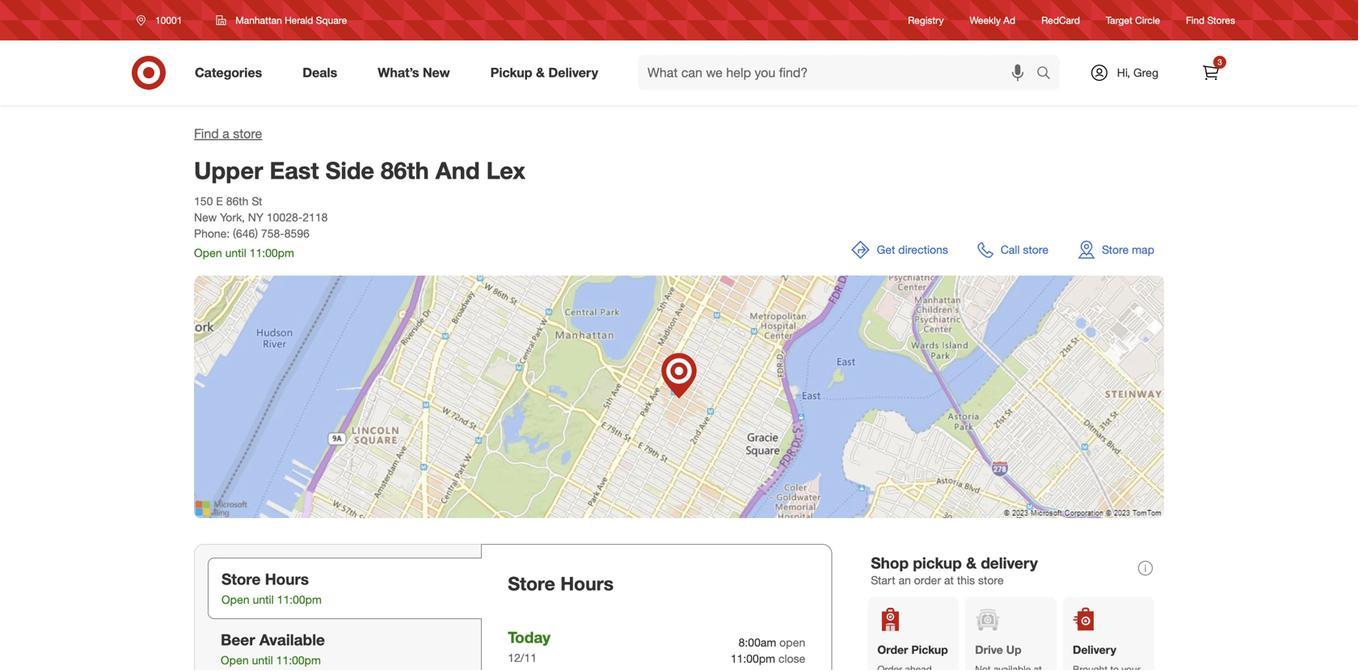 Task type: describe. For each thing, give the bounding box(es) containing it.
categories link
[[181, 55, 282, 91]]

stores
[[1207, 14, 1235, 26]]

order pickup
[[877, 643, 948, 657]]

manhattan
[[236, 14, 282, 26]]

york,
[[220, 210, 245, 224]]

0 vertical spatial store
[[233, 126, 262, 141]]

redcard link
[[1041, 13, 1080, 27]]

deals
[[303, 65, 337, 80]]

open for store hours
[[222, 593, 250, 607]]

1 vertical spatial delivery
[[1073, 643, 1116, 657]]

upper east side 86th and lex
[[194, 156, 525, 185]]

manhattan herald square button
[[206, 6, 358, 35]]

shop pickup & delivery start an order at this store
[[871, 554, 1038, 587]]

new inside 150 e 86th st new york, ny 10028-2118 phone: (646) 758-8596 open until 11:00pm
[[194, 210, 217, 224]]

open inside 150 e 86th st new york, ny 10028-2118 phone: (646) 758-8596 open until 11:00pm
[[194, 246, 222, 260]]

shop
[[871, 554, 909, 572]]

get directions
[[877, 243, 948, 257]]

store for store hours
[[508, 572, 555, 595]]

target circle
[[1106, 14, 1160, 26]]

weekly ad
[[970, 14, 1016, 26]]

store inside button
[[1023, 243, 1049, 257]]

up
[[1006, 643, 1022, 657]]

target circle link
[[1106, 13, 1160, 27]]

call store button
[[968, 230, 1058, 269]]

86th inside 150 e 86th st new york, ny 10028-2118 phone: (646) 758-8596 open until 11:00pm
[[226, 194, 249, 208]]

beer
[[221, 631, 255, 649]]

find a store link
[[194, 126, 262, 141]]

directions
[[898, 243, 948, 257]]

11:00pm inside 150 e 86th st new york, ny 10028-2118 phone: (646) 758-8596 open until 11:00pm
[[250, 246, 294, 260]]

an
[[899, 573, 911, 587]]

0 vertical spatial delivery
[[548, 65, 598, 80]]

find for find stores
[[1186, 14, 1205, 26]]

ny
[[248, 210, 264, 224]]

st
[[252, 194, 262, 208]]

and
[[436, 156, 480, 185]]

10001 button
[[126, 6, 199, 35]]

drive
[[975, 643, 1003, 657]]

8:00am open 11:00pm close
[[731, 635, 805, 666]]

hours for store hours
[[560, 572, 614, 595]]

available
[[259, 631, 325, 649]]

registry
[[908, 14, 944, 26]]

what's new link
[[364, 55, 470, 91]]

1 horizontal spatial pickup
[[911, 643, 948, 657]]

0 vertical spatial pickup
[[490, 65, 532, 80]]

upper east side 86th and lex map image
[[194, 276, 1164, 518]]

hi, greg
[[1117, 65, 1159, 80]]

store for store map
[[1102, 243, 1129, 257]]

hours for store hours open until 11:00pm
[[265, 570, 309, 589]]

11:00pm inside store hours open until 11:00pm
[[277, 593, 322, 607]]

lex
[[486, 156, 525, 185]]

11:00pm inside 8:00am open 11:00pm close
[[731, 652, 775, 666]]

order
[[877, 643, 908, 657]]

redcard
[[1041, 14, 1080, 26]]

upper
[[194, 156, 263, 185]]

12/11
[[508, 651, 537, 665]]

What can we help you find? suggestions appear below search field
[[638, 55, 1040, 91]]

until inside 150 e 86th st new york, ny 10028-2118 phone: (646) 758-8596 open until 11:00pm
[[225, 246, 246, 260]]

open
[[779, 635, 805, 650]]

e
[[216, 194, 223, 208]]

store map
[[1102, 243, 1154, 257]]

side
[[325, 156, 374, 185]]

store hours open until 11:00pm
[[222, 570, 322, 607]]

today
[[508, 628, 551, 647]]

ad
[[1003, 14, 1016, 26]]

delivery link
[[1063, 597, 1154, 670]]

8596
[[284, 226, 310, 241]]

registry link
[[908, 13, 944, 27]]

store map button
[[1068, 230, 1164, 269]]

pickup
[[913, 554, 962, 572]]



Task type: vqa. For each thing, say whether or not it's contained in the screenshot.
at
yes



Task type: locate. For each thing, give the bounding box(es) containing it.
1 vertical spatial until
[[253, 593, 274, 607]]

until down the (646)
[[225, 246, 246, 260]]

86th
[[381, 156, 429, 185], [226, 194, 249, 208]]

10028-
[[267, 210, 303, 224]]

8:00am
[[739, 635, 776, 650]]

phone:
[[194, 226, 230, 241]]

until for beer
[[252, 653, 273, 668]]

categories
[[195, 65, 262, 80]]

(646)
[[233, 226, 258, 241]]

11:00pm down the available
[[276, 653, 321, 668]]

a
[[222, 126, 229, 141]]

pickup & delivery link
[[477, 55, 618, 91]]

weekly
[[970, 14, 1001, 26]]

map
[[1132, 243, 1154, 257]]

today 12/11
[[508, 628, 551, 665]]

find for find a store
[[194, 126, 219, 141]]

at
[[944, 573, 954, 587]]

2 horizontal spatial store
[[1102, 243, 1129, 257]]

search button
[[1029, 55, 1068, 94]]

circle
[[1135, 14, 1160, 26]]

2 vertical spatial store
[[978, 573, 1004, 587]]

order
[[914, 573, 941, 587]]

manhattan herald square
[[236, 14, 347, 26]]

0 horizontal spatial 86th
[[226, 194, 249, 208]]

find left stores
[[1186, 14, 1205, 26]]

2 vertical spatial open
[[221, 653, 249, 668]]

until up beer
[[253, 593, 274, 607]]

2 horizontal spatial store
[[1023, 243, 1049, 257]]

what's new
[[378, 65, 450, 80]]

store right the this
[[978, 573, 1004, 587]]

store right a
[[233, 126, 262, 141]]

0 vertical spatial open
[[194, 246, 222, 260]]

1 vertical spatial open
[[222, 593, 250, 607]]

store right call
[[1023, 243, 1049, 257]]

start
[[871, 573, 895, 587]]

delivery
[[981, 554, 1038, 572]]

2 vertical spatial until
[[252, 653, 273, 668]]

open down beer
[[221, 653, 249, 668]]

until inside beer available open until 11:00pm
[[252, 653, 273, 668]]

beer available open until 11:00pm
[[221, 631, 325, 668]]

0 vertical spatial new
[[423, 65, 450, 80]]

find left a
[[194, 126, 219, 141]]

deals link
[[289, 55, 358, 91]]

target
[[1106, 14, 1132, 26]]

&
[[536, 65, 545, 80], [966, 554, 977, 572]]

until inside store hours open until 11:00pm
[[253, 593, 274, 607]]

open for beer available
[[221, 653, 249, 668]]

call store
[[1001, 243, 1049, 257]]

drive up
[[975, 643, 1022, 657]]

1 vertical spatial new
[[194, 210, 217, 224]]

store
[[1102, 243, 1129, 257], [222, 570, 261, 589], [508, 572, 555, 595]]

1 horizontal spatial new
[[423, 65, 450, 80]]

get directions link
[[841, 230, 958, 269]]

hours
[[265, 570, 309, 589], [560, 572, 614, 595]]

weekly ad link
[[970, 13, 1016, 27]]

until for store
[[253, 593, 274, 607]]

store left map
[[1102, 243, 1129, 257]]

1 vertical spatial find
[[194, 126, 219, 141]]

store up beer
[[222, 570, 261, 589]]

open inside store hours open until 11:00pm
[[222, 593, 250, 607]]

0 horizontal spatial store
[[222, 570, 261, 589]]

0 vertical spatial &
[[536, 65, 545, 80]]

find stores link
[[1186, 13, 1235, 27]]

1 horizontal spatial delivery
[[1073, 643, 1116, 657]]

1 horizontal spatial find
[[1186, 14, 1205, 26]]

pickup
[[490, 65, 532, 80], [911, 643, 948, 657]]

new
[[423, 65, 450, 80], [194, 210, 217, 224]]

2118
[[303, 210, 328, 224]]

greg
[[1133, 65, 1159, 80]]

1 horizontal spatial &
[[966, 554, 977, 572]]

86th up the "york,"
[[226, 194, 249, 208]]

1 horizontal spatial hours
[[560, 572, 614, 595]]

new right what's
[[423, 65, 450, 80]]

store capabilities with hours, vertical tabs tab list
[[194, 544, 482, 670]]

0 horizontal spatial store
[[233, 126, 262, 141]]

get
[[877, 243, 895, 257]]

11:00pm
[[250, 246, 294, 260], [277, 593, 322, 607], [731, 652, 775, 666], [276, 653, 321, 668]]

11:00pm down the 8:00am at the right bottom of the page
[[731, 652, 775, 666]]

delivery
[[548, 65, 598, 80], [1073, 643, 1116, 657]]

square
[[316, 14, 347, 26]]

1 vertical spatial pickup
[[911, 643, 948, 657]]

east
[[270, 156, 319, 185]]

store for store hours open until 11:00pm
[[222, 570, 261, 589]]

open inside beer available open until 11:00pm
[[221, 653, 249, 668]]

0 horizontal spatial hours
[[265, 570, 309, 589]]

0 horizontal spatial new
[[194, 210, 217, 224]]

open
[[194, 246, 222, 260], [222, 593, 250, 607], [221, 653, 249, 668]]

3 link
[[1193, 55, 1229, 91]]

10001
[[155, 14, 182, 26]]

0 horizontal spatial &
[[536, 65, 545, 80]]

0 vertical spatial until
[[225, 246, 246, 260]]

0 vertical spatial 86th
[[381, 156, 429, 185]]

hi,
[[1117, 65, 1130, 80]]

1 vertical spatial &
[[966, 554, 977, 572]]

store hours
[[508, 572, 614, 595]]

open down phone:
[[194, 246, 222, 260]]

pickup & delivery
[[490, 65, 598, 80]]

until down beer
[[252, 653, 273, 668]]

11:00pm up the available
[[277, 593, 322, 607]]

758-
[[261, 226, 284, 241]]

order pickup link
[[868, 597, 959, 670]]

store inside store hours open until 11:00pm
[[222, 570, 261, 589]]

11:00pm down the 758-
[[250, 246, 294, 260]]

& inside shop pickup & delivery start an order at this store
[[966, 554, 977, 572]]

1 vertical spatial store
[[1023, 243, 1049, 257]]

new down 150
[[194, 210, 217, 224]]

150
[[194, 194, 213, 208]]

close
[[778, 652, 805, 666]]

open up beer
[[222, 593, 250, 607]]

find
[[1186, 14, 1205, 26], [194, 126, 219, 141]]

what's
[[378, 65, 419, 80]]

0 horizontal spatial delivery
[[548, 65, 598, 80]]

150 e 86th st new york, ny 10028-2118 phone: (646) 758-8596 open until 11:00pm
[[194, 194, 328, 260]]

store inside shop pickup & delivery start an order at this store
[[978, 573, 1004, 587]]

0 horizontal spatial find
[[194, 126, 219, 141]]

1 horizontal spatial store
[[508, 572, 555, 595]]

store up today
[[508, 572, 555, 595]]

0 horizontal spatial pickup
[[490, 65, 532, 80]]

find a store
[[194, 126, 262, 141]]

herald
[[285, 14, 313, 26]]

86th left and
[[381, 156, 429, 185]]

0 vertical spatial find
[[1186, 14, 1205, 26]]

1 horizontal spatial 86th
[[381, 156, 429, 185]]

store
[[233, 126, 262, 141], [1023, 243, 1049, 257], [978, 573, 1004, 587]]

hours inside store hours open until 11:00pm
[[265, 570, 309, 589]]

search
[[1029, 66, 1068, 82]]

store inside button
[[1102, 243, 1129, 257]]

find stores
[[1186, 14, 1235, 26]]

3
[[1218, 57, 1222, 67]]

call
[[1001, 243, 1020, 257]]

11:00pm inside beer available open until 11:00pm
[[276, 653, 321, 668]]

1 horizontal spatial store
[[978, 573, 1004, 587]]

1 vertical spatial 86th
[[226, 194, 249, 208]]

this
[[957, 573, 975, 587]]



